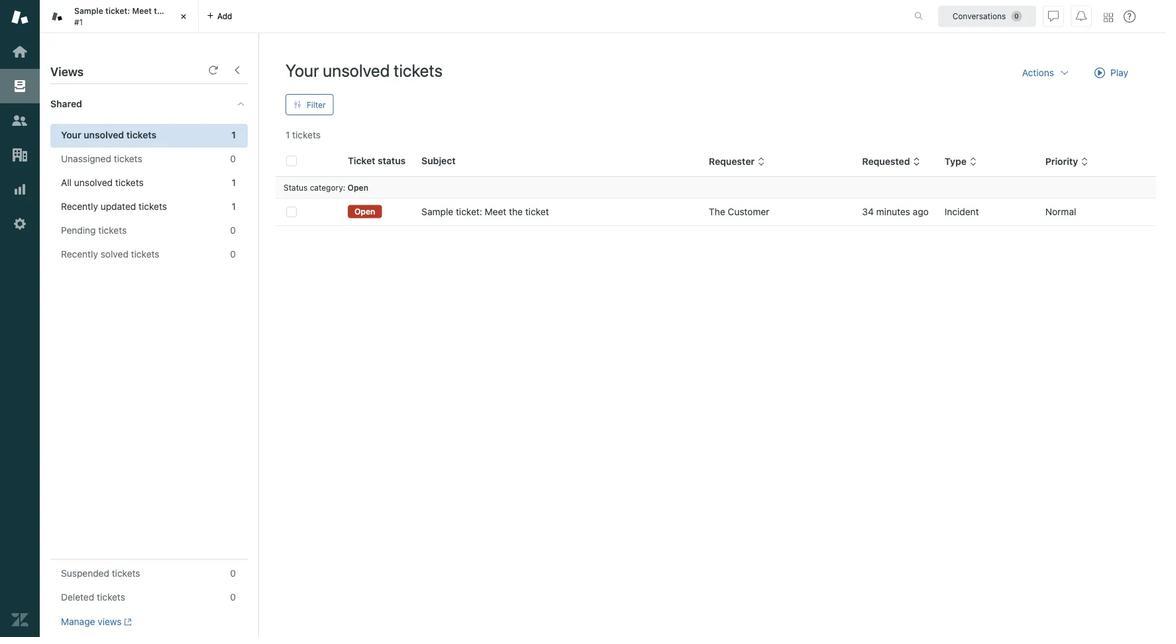 Task type: vqa. For each thing, say whether or not it's contained in the screenshot.


Task type: locate. For each thing, give the bounding box(es) containing it.
1 horizontal spatial sample
[[422, 207, 454, 217]]

0 horizontal spatial ticket:
[[105, 6, 130, 16]]

shared button
[[40, 84, 223, 124]]

1 vertical spatial your
[[61, 130, 81, 141]]

tab
[[40, 0, 199, 33]]

recently solved tickets
[[61, 249, 159, 260]]

type button
[[945, 156, 978, 168]]

shared
[[50, 98, 82, 109]]

1 horizontal spatial ticket
[[526, 207, 549, 217]]

1 vertical spatial sample
[[422, 207, 454, 217]]

0 horizontal spatial your unsolved tickets
[[61, 130, 157, 141]]

your
[[286, 60, 319, 80], [61, 130, 81, 141]]

status
[[378, 155, 406, 166]]

your unsolved tickets up unassigned tickets
[[61, 130, 157, 141]]

unsolved up filter
[[323, 60, 390, 80]]

the inside sample ticket: meet the ticket #1
[[154, 6, 167, 16]]

1 horizontal spatial meet
[[485, 207, 507, 217]]

get help image
[[1124, 11, 1136, 23]]

meet
[[132, 6, 152, 16], [485, 207, 507, 217]]

sample up #1
[[74, 6, 103, 16]]

0 vertical spatial your
[[286, 60, 319, 80]]

34 minutes ago
[[863, 207, 929, 217]]

ticket:
[[105, 6, 130, 16], [456, 207, 483, 217]]

manage views
[[61, 617, 122, 628]]

1
[[232, 130, 236, 141], [286, 130, 290, 141], [232, 177, 236, 188], [232, 201, 236, 212]]

0 vertical spatial meet
[[132, 6, 152, 16]]

0 horizontal spatial sample
[[74, 6, 103, 16]]

0 for recently solved tickets
[[230, 249, 236, 260]]

priority button
[[1046, 156, 1089, 168]]

1 0 from the top
[[230, 153, 236, 164]]

0 horizontal spatial the
[[154, 6, 167, 16]]

unsolved up unassigned tickets
[[84, 130, 124, 141]]

the
[[709, 207, 726, 217]]

ticket status
[[348, 155, 406, 166]]

1 vertical spatial open
[[355, 207, 376, 216]]

open
[[348, 183, 369, 192], [355, 207, 376, 216]]

0 horizontal spatial your
[[61, 130, 81, 141]]

1 horizontal spatial ticket:
[[456, 207, 483, 217]]

your up filter button
[[286, 60, 319, 80]]

2 recently from the top
[[61, 249, 98, 260]]

your up unassigned
[[61, 130, 81, 141]]

ticket: inside sample ticket: meet the ticket #1
[[105, 6, 130, 16]]

recently for recently solved tickets
[[61, 249, 98, 260]]

main element
[[0, 0, 40, 638]]

requester
[[709, 156, 755, 167]]

your unsolved tickets up filter
[[286, 60, 443, 80]]

0 vertical spatial your unsolved tickets
[[286, 60, 443, 80]]

recently up the pending
[[61, 201, 98, 212]]

1 vertical spatial the
[[509, 207, 523, 217]]

suspended
[[61, 569, 109, 579]]

subject
[[422, 155, 456, 166]]

ticket: for sample ticket: meet the ticket
[[456, 207, 483, 217]]

your unsolved tickets
[[286, 60, 443, 80], [61, 130, 157, 141]]

5 0 from the top
[[230, 592, 236, 603]]

the
[[154, 6, 167, 16], [509, 207, 523, 217]]

recently down the pending
[[61, 249, 98, 260]]

recently updated tickets
[[61, 201, 167, 212]]

1 vertical spatial your unsolved tickets
[[61, 130, 157, 141]]

1 vertical spatial recently
[[61, 249, 98, 260]]

ticket for sample ticket: meet the ticket
[[526, 207, 549, 217]]

recently
[[61, 201, 98, 212], [61, 249, 98, 260]]

close image
[[177, 10, 190, 23]]

play button
[[1084, 60, 1140, 86]]

add
[[217, 12, 232, 21]]

0 for suspended tickets
[[230, 569, 236, 579]]

sample down 'subject'
[[422, 207, 454, 217]]

1 vertical spatial ticket:
[[456, 207, 483, 217]]

row
[[276, 199, 1157, 226]]

ticket inside sample ticket: meet the ticket link
[[526, 207, 549, 217]]

priority
[[1046, 156, 1079, 167]]

get started image
[[11, 43, 29, 60]]

ticket: for sample ticket: meet the ticket #1
[[105, 6, 130, 16]]

sample inside row
[[422, 207, 454, 217]]

0 vertical spatial sample
[[74, 6, 103, 16]]

1 vertical spatial meet
[[485, 207, 507, 217]]

meet inside sample ticket: meet the ticket #1
[[132, 6, 152, 16]]

manage
[[61, 617, 95, 628]]

shared heading
[[40, 84, 259, 124]]

0 vertical spatial the
[[154, 6, 167, 16]]

unsolved down unassigned
[[74, 177, 113, 188]]

0 horizontal spatial ticket
[[169, 6, 191, 16]]

1 for your unsolved tickets
[[232, 130, 236, 141]]

0 horizontal spatial meet
[[132, 6, 152, 16]]

0 vertical spatial recently
[[61, 201, 98, 212]]

1 vertical spatial ticket
[[526, 207, 549, 217]]

1 for recently updated tickets
[[232, 201, 236, 212]]

updated
[[101, 201, 136, 212]]

0
[[230, 153, 236, 164], [230, 225, 236, 236], [230, 249, 236, 260], [230, 569, 236, 579], [230, 592, 236, 603]]

open down the ticket
[[348, 183, 369, 192]]

solved
[[101, 249, 129, 260]]

sample inside sample ticket: meet the ticket #1
[[74, 6, 103, 16]]

0 vertical spatial ticket
[[169, 6, 191, 16]]

tickets
[[394, 60, 443, 80], [126, 130, 157, 141], [292, 130, 321, 141], [114, 153, 142, 164], [115, 177, 144, 188], [139, 201, 167, 212], [98, 225, 127, 236], [131, 249, 159, 260], [112, 569, 140, 579], [97, 592, 125, 603]]

open down 'status category: open'
[[355, 207, 376, 216]]

1 horizontal spatial your unsolved tickets
[[286, 60, 443, 80]]

3 0 from the top
[[230, 249, 236, 260]]

1 recently from the top
[[61, 201, 98, 212]]

unsolved
[[323, 60, 390, 80], [84, 130, 124, 141], [74, 177, 113, 188]]

34
[[863, 207, 874, 217]]

1 horizontal spatial the
[[509, 207, 523, 217]]

the inside row
[[509, 207, 523, 217]]

reporting image
[[11, 181, 29, 198]]

0 vertical spatial ticket:
[[105, 6, 130, 16]]

requested
[[863, 156, 911, 167]]

ticket inside sample ticket: meet the ticket #1
[[169, 6, 191, 16]]

2 0 from the top
[[230, 225, 236, 236]]

all unsolved tickets
[[61, 177, 144, 188]]

requested button
[[863, 156, 921, 168]]

sample ticket: meet the ticket link
[[422, 206, 549, 219]]

button displays agent's chat status as invisible. image
[[1049, 11, 1059, 22]]

1 vertical spatial unsolved
[[84, 130, 124, 141]]

manage views link
[[61, 617, 132, 629]]

#1
[[74, 17, 83, 27]]

4 0 from the top
[[230, 569, 236, 579]]

ticket
[[169, 6, 191, 16], [526, 207, 549, 217]]

pending
[[61, 225, 96, 236]]

actions
[[1023, 67, 1055, 78]]

sample
[[74, 6, 103, 16], [422, 207, 454, 217]]



Task type: describe. For each thing, give the bounding box(es) containing it.
collapse views pane image
[[232, 65, 243, 76]]

admin image
[[11, 215, 29, 233]]

play
[[1111, 67, 1129, 78]]

minutes
[[877, 207, 911, 217]]

zendesk products image
[[1105, 13, 1114, 22]]

meet for sample ticket: meet the ticket #1
[[132, 6, 152, 16]]

tabs tab list
[[40, 0, 901, 33]]

deleted
[[61, 592, 94, 603]]

incident
[[945, 207, 980, 217]]

ticket for sample ticket: meet the ticket #1
[[169, 6, 191, 16]]

the for sample ticket: meet the ticket #1
[[154, 6, 167, 16]]

ticket
[[348, 155, 376, 166]]

the for sample ticket: meet the ticket
[[509, 207, 523, 217]]

0 for unassigned tickets
[[230, 153, 236, 164]]

type
[[945, 156, 967, 167]]

sample for sample ticket: meet the ticket
[[422, 207, 454, 217]]

category:
[[310, 183, 346, 192]]

views image
[[11, 78, 29, 95]]

normal
[[1046, 207, 1077, 217]]

0 for pending tickets
[[230, 225, 236, 236]]

actions button
[[1012, 60, 1081, 86]]

refresh views pane image
[[208, 65, 219, 76]]

open inside row
[[355, 207, 376, 216]]

deleted tickets
[[61, 592, 125, 603]]

1 horizontal spatial your
[[286, 60, 319, 80]]

1 for all unsolved tickets
[[232, 177, 236, 188]]

filter
[[307, 100, 326, 109]]

add button
[[199, 0, 240, 32]]

conversations button
[[939, 6, 1037, 27]]

views
[[50, 64, 84, 79]]

0 vertical spatial unsolved
[[323, 60, 390, 80]]

organizations image
[[11, 147, 29, 164]]

zendesk support image
[[11, 9, 29, 26]]

recently for recently updated tickets
[[61, 201, 98, 212]]

1 tickets
[[286, 130, 321, 141]]

sample for sample ticket: meet the ticket #1
[[74, 6, 103, 16]]

0 vertical spatial open
[[348, 183, 369, 192]]

requester button
[[709, 156, 766, 168]]

notifications image
[[1077, 11, 1087, 22]]

unassigned
[[61, 153, 111, 164]]

row containing sample ticket: meet the ticket
[[276, 199, 1157, 226]]

pending tickets
[[61, 225, 127, 236]]

meet for sample ticket: meet the ticket
[[485, 207, 507, 217]]

sample ticket: meet the ticket #1
[[74, 6, 191, 27]]

customer
[[728, 207, 770, 217]]

status category: open
[[284, 183, 369, 192]]

customers image
[[11, 112, 29, 129]]

ago
[[913, 207, 929, 217]]

(opens in a new tab) image
[[122, 619, 132, 627]]

tab containing sample ticket: meet the ticket
[[40, 0, 199, 33]]

sample ticket: meet the ticket
[[422, 207, 549, 217]]

all
[[61, 177, 72, 188]]

status
[[284, 183, 308, 192]]

filter button
[[286, 94, 334, 115]]

2 vertical spatial unsolved
[[74, 177, 113, 188]]

conversations
[[953, 12, 1007, 21]]

suspended tickets
[[61, 569, 140, 579]]

0 for deleted tickets
[[230, 592, 236, 603]]

unassigned tickets
[[61, 153, 142, 164]]

views
[[98, 617, 122, 628]]

zendesk image
[[11, 612, 29, 629]]

the customer
[[709, 207, 770, 217]]



